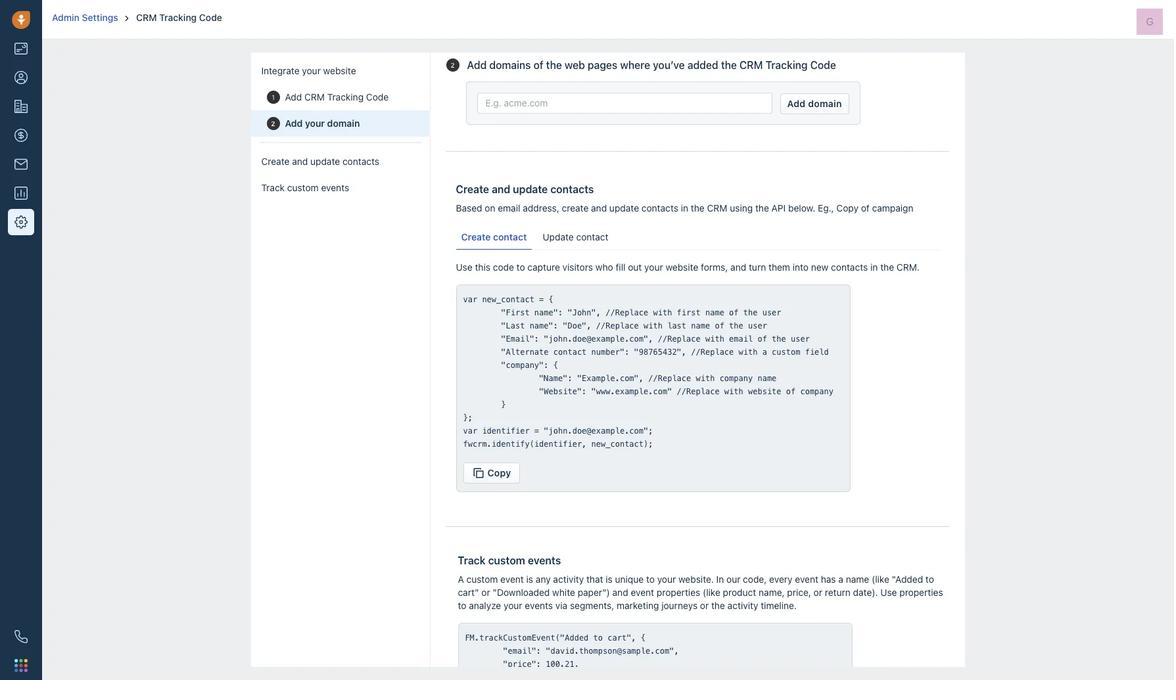 Task type: vqa. For each thing, say whether or not it's contained in the screenshot.
top Inbox
no



Task type: describe. For each thing, give the bounding box(es) containing it.
has
[[821, 574, 836, 585]]

1 horizontal spatial event
[[631, 587, 654, 598]]

this
[[475, 262, 490, 273]]

domain inside button
[[808, 98, 842, 109]]

paper")
[[578, 587, 610, 598]]

add for add domains of the web pages where you've added the crm tracking code
[[467, 59, 487, 71]]

add domain
[[787, 98, 842, 109]]

0 vertical spatial create and update contacts
[[262, 156, 380, 167]]

and right create
[[591, 203, 607, 214]]

integrate your website
[[262, 65, 356, 76]]

a
[[839, 574, 844, 585]]

crm left using
[[707, 203, 728, 214]]

price,
[[787, 587, 811, 598]]

1 horizontal spatial in
[[871, 262, 878, 273]]

contacts up create
[[551, 183, 594, 195]]

fill
[[616, 262, 626, 273]]

in
[[716, 574, 724, 585]]

add for add domain
[[787, 98, 806, 109]]

using
[[730, 203, 753, 214]]

create for based on email address, create and update contacts in the crm using the api below. eg., copy of campaign
[[456, 183, 489, 195]]

use inside a custom event is any activity that is unique to your website. in our code, every event has a name (like "added to cart" or "downloaded white paper") and event properties (like product name, price, or return date). use properties to analyze your events via segments, marketing journeys or the activity timeline.
[[881, 587, 897, 598]]

to right 'unique'
[[646, 574, 655, 585]]

1 horizontal spatial update
[[513, 183, 548, 195]]

that
[[586, 574, 603, 585]]

0 vertical spatial activity
[[553, 574, 584, 585]]

below.
[[788, 203, 815, 214]]

your down "downloaded
[[504, 600, 522, 611]]

1 vertical spatial events
[[528, 555, 561, 567]]

copy inside button
[[488, 467, 511, 479]]

0 horizontal spatial tracking
[[159, 12, 197, 23]]

contact for update contact
[[576, 231, 609, 243]]

unique
[[615, 574, 644, 585]]

1 vertical spatial of
[[861, 203, 870, 214]]

code,
[[743, 574, 767, 585]]

the left web
[[546, 59, 562, 71]]

0 vertical spatial track custom events
[[262, 182, 350, 193]]

create contact
[[461, 231, 527, 243]]

admin settings
[[52, 12, 118, 23]]

campaign
[[872, 203, 914, 214]]

name,
[[759, 587, 785, 598]]

create for update contact
[[461, 231, 491, 243]]

visitors
[[563, 262, 593, 273]]

name
[[846, 574, 869, 585]]

white
[[552, 587, 575, 598]]

you've
[[653, 59, 685, 71]]

integrate
[[262, 65, 300, 76]]

return
[[825, 587, 851, 598]]

analyze
[[469, 600, 501, 611]]

0 vertical spatial track
[[262, 182, 285, 193]]

0 vertical spatial of
[[534, 59, 544, 71]]

who
[[596, 262, 613, 273]]

and down "add your domain"
[[292, 156, 308, 167]]

1 horizontal spatial or
[[700, 600, 709, 611]]

into
[[793, 262, 809, 273]]

your right 'integrate'
[[302, 65, 321, 76]]

2 horizontal spatial update
[[609, 203, 639, 214]]

2 is from the left
[[606, 574, 613, 585]]

0 horizontal spatial (like
[[703, 587, 721, 598]]

to right "added at right
[[926, 574, 934, 585]]

your right the out
[[644, 262, 663, 273]]

crm tracking code
[[136, 12, 222, 23]]

crm right the added
[[740, 59, 763, 71]]

crm right settings on the top
[[136, 12, 157, 23]]

every
[[769, 574, 793, 585]]

2 horizontal spatial event
[[795, 574, 819, 585]]

out
[[628, 262, 642, 273]]

events inside a custom event is any activity that is unique to your website. in our code, every event has a name (like "added to cart" or "downloaded white paper") and event properties (like product name, price, or return date). use properties to analyze your events via segments, marketing journeys or the activity timeline.
[[525, 600, 553, 611]]

0 horizontal spatial or
[[481, 587, 490, 598]]

website.
[[679, 574, 714, 585]]

domains
[[489, 59, 531, 71]]

add domain button
[[780, 93, 849, 114]]

turn
[[749, 262, 766, 273]]

the inside a custom event is any activity that is unique to your website. in our code, every event has a name (like "added to cart" or "downloaded white paper") and event properties (like product name, price, or return date). use properties to analyze your events via segments, marketing journeys or the activity timeline.
[[711, 600, 725, 611]]

crm.
[[897, 262, 920, 273]]

contacts up the out
[[642, 203, 679, 214]]

any
[[536, 574, 551, 585]]

E.g. acme.com text field
[[477, 93, 772, 114]]

segments,
[[570, 600, 614, 611]]

"added
[[892, 574, 923, 585]]

2 horizontal spatial code
[[810, 59, 836, 71]]

1 vertical spatial tracking
[[766, 59, 808, 71]]

add domains of the web pages where you've added the crm tracking code
[[467, 59, 836, 71]]

1 is from the left
[[526, 574, 533, 585]]

1
[[272, 93, 275, 101]]

1 vertical spatial website
[[666, 262, 698, 273]]

the left api
[[755, 203, 769, 214]]

based on email address, create and update contacts in the crm using the api below. eg., copy of campaign
[[456, 203, 914, 214]]

eg.,
[[818, 203, 834, 214]]



Task type: locate. For each thing, give the bounding box(es) containing it.
copy button
[[463, 463, 520, 484]]

crm
[[136, 12, 157, 23], [740, 59, 763, 71], [305, 91, 325, 103], [707, 203, 728, 214]]

events down "add your domain"
[[321, 182, 350, 193]]

properties up journeys
[[657, 587, 700, 598]]

is right that
[[606, 574, 613, 585]]

marketing
[[617, 600, 659, 611]]

2 contact from the left
[[576, 231, 609, 243]]

0 vertical spatial events
[[321, 182, 350, 193]]

2
[[451, 61, 455, 69], [271, 120, 276, 128]]

forms,
[[701, 262, 728, 273]]

2 horizontal spatial tracking
[[766, 59, 808, 71]]

0 vertical spatial update
[[311, 156, 340, 167]]

address,
[[523, 203, 559, 214]]

1 horizontal spatial tracking
[[328, 91, 364, 103]]

domain
[[808, 98, 842, 109], [328, 118, 360, 129]]

2 horizontal spatial or
[[814, 587, 822, 598]]

0 vertical spatial code
[[199, 12, 222, 23]]

to right code
[[517, 262, 525, 273]]

1 vertical spatial track custom events
[[458, 555, 561, 567]]

contact for create contact
[[493, 231, 527, 243]]

"downloaded
[[493, 587, 550, 598]]

1 vertical spatial create and update contacts
[[456, 183, 594, 195]]

0 vertical spatial in
[[681, 203, 688, 214]]

0 horizontal spatial track custom events
[[262, 182, 350, 193]]

use down "added at right
[[881, 587, 897, 598]]

1 horizontal spatial use
[[881, 587, 897, 598]]

a
[[458, 574, 464, 585]]

0 vertical spatial copy
[[837, 203, 859, 214]]

(like
[[872, 574, 889, 585], [703, 587, 721, 598]]

custom inside a custom event is any activity that is unique to your website. in our code, every event has a name (like "added to cart" or "downloaded white paper") and event properties (like product name, price, or return date). use properties to analyze your events via segments, marketing journeys or the activity timeline.
[[467, 574, 498, 585]]

or right journeys
[[700, 600, 709, 611]]

2 properties from the left
[[900, 587, 943, 598]]

of left campaign
[[861, 203, 870, 214]]

0 horizontal spatial domain
[[328, 118, 360, 129]]

(like down in
[[703, 587, 721, 598]]

crm down integrate your website
[[305, 91, 325, 103]]

code
[[493, 262, 514, 273]]

contacts
[[343, 156, 380, 167], [551, 183, 594, 195], [642, 203, 679, 214], [831, 262, 868, 273]]

update
[[543, 231, 574, 243]]

on
[[485, 203, 495, 214]]

api
[[772, 203, 786, 214]]

activity
[[553, 574, 584, 585], [728, 600, 758, 611]]

our
[[727, 574, 741, 585]]

1 contact from the left
[[493, 231, 527, 243]]

create up based
[[456, 183, 489, 195]]

1 horizontal spatial copy
[[837, 203, 859, 214]]

new
[[811, 262, 829, 273]]

0 horizontal spatial is
[[526, 574, 533, 585]]

where
[[620, 59, 650, 71]]

0 vertical spatial 2
[[451, 61, 455, 69]]

freshworks switcher image
[[14, 659, 28, 673]]

1 horizontal spatial code
[[366, 91, 389, 103]]

and
[[292, 156, 308, 167], [492, 183, 510, 195], [591, 203, 607, 214], [731, 262, 746, 273], [613, 587, 628, 598]]

added
[[688, 59, 718, 71]]

1 horizontal spatial track custom events
[[458, 555, 561, 567]]

update down "add your domain"
[[311, 156, 340, 167]]

1 horizontal spatial contact
[[576, 231, 609, 243]]

2 vertical spatial create
[[461, 231, 491, 243]]

1 vertical spatial code
[[810, 59, 836, 71]]

them
[[769, 262, 790, 273]]

code
[[199, 12, 222, 23], [810, 59, 836, 71], [366, 91, 389, 103]]

1 horizontal spatial is
[[606, 574, 613, 585]]

phone element
[[8, 624, 34, 650]]

create
[[562, 203, 589, 214]]

2 vertical spatial update
[[609, 203, 639, 214]]

phone image
[[14, 631, 28, 644]]

0 horizontal spatial use
[[456, 262, 473, 273]]

0 horizontal spatial of
[[534, 59, 544, 71]]

add your domain
[[285, 118, 360, 129]]

a custom event is any activity that is unique to your website. in our code, every event has a name (like "added to cart" or "downloaded white paper") and event properties (like product name, price, or return date). use properties to analyze your events via segments, marketing journeys or the activity timeline.
[[458, 574, 943, 611]]

2 down 1
[[271, 120, 276, 128]]

your down "add crm tracking code"
[[305, 118, 325, 129]]

event up the price,
[[795, 574, 819, 585]]

the
[[546, 59, 562, 71], [721, 59, 737, 71], [691, 203, 705, 214], [755, 203, 769, 214], [881, 262, 894, 273], [711, 600, 725, 611]]

in left using
[[681, 203, 688, 214]]

1 horizontal spatial create and update contacts
[[456, 183, 594, 195]]

0 horizontal spatial track
[[262, 182, 285, 193]]

1 horizontal spatial activity
[[728, 600, 758, 611]]

contact down email
[[493, 231, 527, 243]]

copy
[[837, 203, 859, 214], [488, 467, 511, 479]]

date).
[[853, 587, 878, 598]]

(like up date).
[[872, 574, 889, 585]]

0 vertical spatial create
[[262, 156, 290, 167]]

is left any on the bottom of page
[[526, 574, 533, 585]]

0 horizontal spatial contact
[[493, 231, 527, 243]]

your up journeys
[[657, 574, 676, 585]]

1 vertical spatial track
[[458, 555, 486, 567]]

create
[[262, 156, 290, 167], [456, 183, 489, 195], [461, 231, 491, 243]]

None text field
[[463, 293, 843, 451], [465, 632, 845, 681], [463, 293, 843, 451], [465, 632, 845, 681]]

0 vertical spatial (like
[[872, 574, 889, 585]]

create down based
[[461, 231, 491, 243]]

1 vertical spatial use
[[881, 587, 897, 598]]

activity down 'product'
[[728, 600, 758, 611]]

properties down "added at right
[[900, 587, 943, 598]]

website
[[324, 65, 356, 76], [666, 262, 698, 273]]

tracking
[[159, 12, 197, 23], [766, 59, 808, 71], [328, 91, 364, 103]]

0 horizontal spatial in
[[681, 203, 688, 214]]

1 vertical spatial activity
[[728, 600, 758, 611]]

2 vertical spatial code
[[366, 91, 389, 103]]

journeys
[[662, 600, 698, 611]]

to down cart" at left bottom
[[458, 600, 466, 611]]

website up "add crm tracking code"
[[324, 65, 356, 76]]

0 vertical spatial website
[[324, 65, 356, 76]]

event up "downloaded
[[500, 574, 524, 585]]

1 properties from the left
[[657, 587, 700, 598]]

1 vertical spatial copy
[[488, 467, 511, 479]]

0 horizontal spatial create and update contacts
[[262, 156, 380, 167]]

0 vertical spatial use
[[456, 262, 473, 273]]

0 horizontal spatial event
[[500, 574, 524, 585]]

contacts right new
[[831, 262, 868, 273]]

1 vertical spatial in
[[871, 262, 878, 273]]

product
[[723, 587, 756, 598]]

track
[[262, 182, 285, 193], [458, 555, 486, 567]]

and left the turn
[[731, 262, 746, 273]]

create and update contacts up email
[[456, 183, 594, 195]]

via
[[555, 600, 568, 611]]

to
[[517, 262, 525, 273], [646, 574, 655, 585], [926, 574, 934, 585], [458, 600, 466, 611]]

timeline.
[[761, 600, 797, 611]]

events
[[321, 182, 350, 193], [528, 555, 561, 567], [525, 600, 553, 611]]

2 vertical spatial events
[[525, 600, 553, 611]]

add crm tracking code
[[285, 91, 389, 103]]

add for add your domain
[[285, 118, 303, 129]]

update right create
[[609, 203, 639, 214]]

settings
[[82, 12, 118, 23]]

events up any on the bottom of page
[[528, 555, 561, 567]]

website left forms,
[[666, 262, 698, 273]]

admin settings link
[[52, 12, 121, 23]]

0 vertical spatial domain
[[808, 98, 842, 109]]

use left this
[[456, 262, 473, 273]]

0 vertical spatial tracking
[[159, 12, 197, 23]]

and up email
[[492, 183, 510, 195]]

0 horizontal spatial website
[[324, 65, 356, 76]]

0 horizontal spatial 2
[[271, 120, 276, 128]]

or down has on the bottom of page
[[814, 587, 822, 598]]

based
[[456, 203, 482, 214]]

of right the domains
[[534, 59, 544, 71]]

0 horizontal spatial copy
[[488, 467, 511, 479]]

and down 'unique'
[[613, 587, 628, 598]]

pages
[[588, 59, 618, 71]]

0 horizontal spatial properties
[[657, 587, 700, 598]]

contact up who
[[576, 231, 609, 243]]

cart"
[[458, 587, 479, 598]]

capture
[[528, 262, 560, 273]]

2 vertical spatial tracking
[[328, 91, 364, 103]]

0 horizontal spatial activity
[[553, 574, 584, 585]]

1 vertical spatial create
[[456, 183, 489, 195]]

1 horizontal spatial track
[[458, 555, 486, 567]]

properties
[[657, 587, 700, 598], [900, 587, 943, 598]]

your
[[302, 65, 321, 76], [305, 118, 325, 129], [644, 262, 663, 273], [657, 574, 676, 585], [504, 600, 522, 611]]

or up the analyze
[[481, 587, 490, 598]]

0 vertical spatial custom
[[288, 182, 319, 193]]

email
[[498, 203, 520, 214]]

1 vertical spatial update
[[513, 183, 548, 195]]

update contact
[[543, 231, 609, 243]]

the left using
[[691, 203, 705, 214]]

the right the added
[[721, 59, 737, 71]]

custom
[[288, 182, 319, 193], [488, 555, 525, 567], [467, 574, 498, 585]]

0 horizontal spatial update
[[311, 156, 340, 167]]

in left crm.
[[871, 262, 878, 273]]

the down 'product'
[[711, 600, 725, 611]]

add inside button
[[787, 98, 806, 109]]

admin
[[52, 12, 80, 23]]

events down "downloaded
[[525, 600, 553, 611]]

contact
[[493, 231, 527, 243], [576, 231, 609, 243]]

1 vertical spatial custom
[[488, 555, 525, 567]]

is
[[526, 574, 533, 585], [606, 574, 613, 585]]

create down "add your domain"
[[262, 156, 290, 167]]

the left crm.
[[881, 262, 894, 273]]

contacts down "add your domain"
[[343, 156, 380, 167]]

event up marketing
[[631, 587, 654, 598]]

1 horizontal spatial (like
[[872, 574, 889, 585]]

1 horizontal spatial 2
[[451, 61, 455, 69]]

activity up white
[[553, 574, 584, 585]]

add
[[467, 59, 487, 71], [285, 91, 302, 103], [787, 98, 806, 109], [285, 118, 303, 129]]

add for add crm tracking code
[[285, 91, 302, 103]]

web
[[565, 59, 585, 71]]

2 vertical spatial custom
[[467, 574, 498, 585]]

1 horizontal spatial website
[[666, 262, 698, 273]]

create and update contacts
[[262, 156, 380, 167], [456, 183, 594, 195]]

update up address,
[[513, 183, 548, 195]]

track custom events
[[262, 182, 350, 193], [458, 555, 561, 567]]

of
[[534, 59, 544, 71], [861, 203, 870, 214]]

2 left the domains
[[451, 61, 455, 69]]

1 horizontal spatial properties
[[900, 587, 943, 598]]

1 vertical spatial domain
[[328, 118, 360, 129]]

1 horizontal spatial of
[[861, 203, 870, 214]]

0 horizontal spatial code
[[199, 12, 222, 23]]

create and update contacts down "add your domain"
[[262, 156, 380, 167]]

1 vertical spatial (like
[[703, 587, 721, 598]]

and inside a custom event is any activity that is unique to your website. in our code, every event has a name (like "added to cart" or "downloaded white paper") and event properties (like product name, price, or return date). use properties to analyze your events via segments, marketing journeys or the activity timeline.
[[613, 587, 628, 598]]

1 horizontal spatial domain
[[808, 98, 842, 109]]

update
[[311, 156, 340, 167], [513, 183, 548, 195], [609, 203, 639, 214]]

1 vertical spatial 2
[[271, 120, 276, 128]]

in
[[681, 203, 688, 214], [871, 262, 878, 273]]

use this code to capture visitors who fill out your website forms, and turn them into new contacts in the crm.
[[456, 262, 920, 273]]

event
[[500, 574, 524, 585], [795, 574, 819, 585], [631, 587, 654, 598]]



